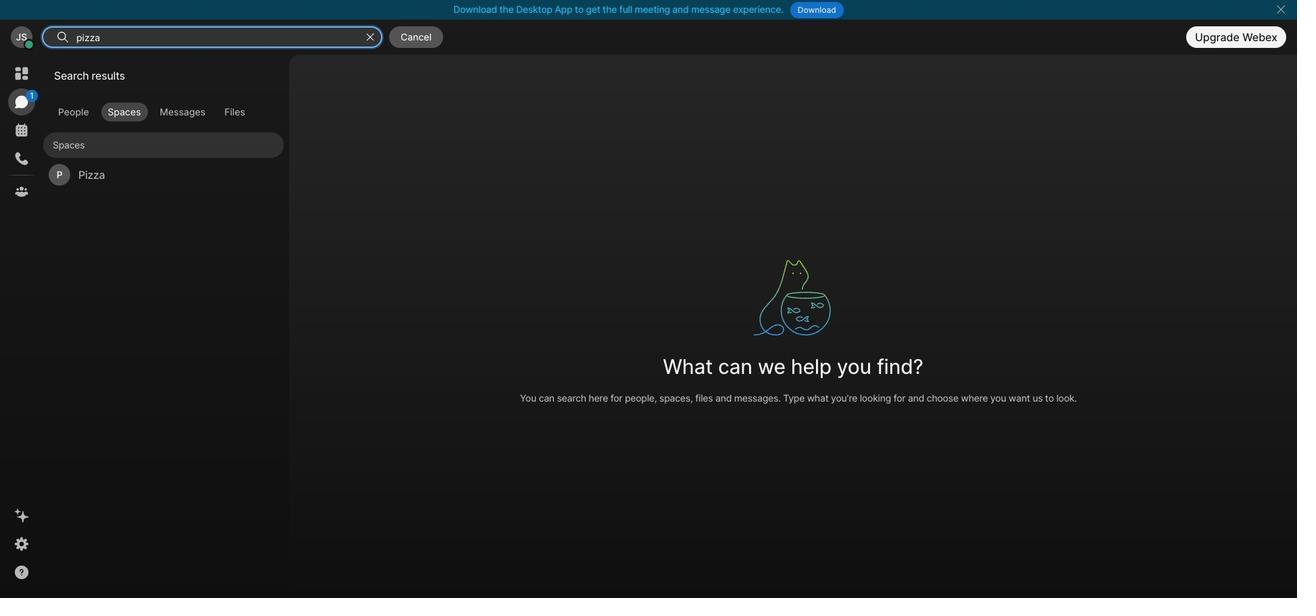 Task type: locate. For each thing, give the bounding box(es) containing it.
list
[[43, 127, 284, 192]]

navigation
[[0, 55, 43, 599]]

group
[[43, 103, 284, 122]]

pizza list item
[[43, 158, 284, 192]]



Task type: describe. For each thing, give the bounding box(es) containing it.
cancel_16 image
[[1276, 4, 1286, 15]]

webex tab list
[[8, 60, 38, 205]]

Search search field
[[75, 28, 360, 46]]



